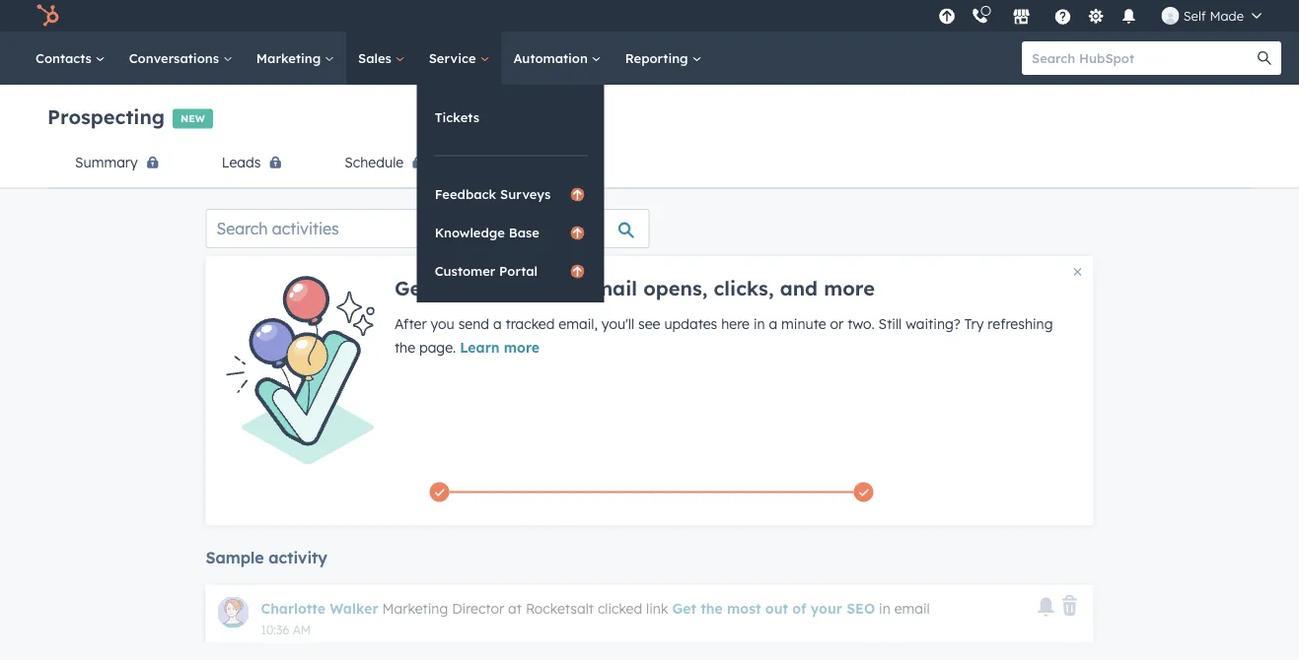 Task type: describe. For each thing, give the bounding box(es) containing it.
customer portal
[[435, 263, 538, 279]]

marketplaces image
[[1013, 9, 1031, 27]]

knowledge
[[435, 224, 505, 241]]

schedule
[[345, 154, 404, 171]]

automation link
[[502, 32, 613, 85]]

self made button
[[1150, 0, 1273, 32]]

navigation containing summary
[[47, 139, 1252, 189]]

base
[[509, 224, 540, 241]]

self made menu
[[933, 0, 1275, 32]]

customer
[[435, 263, 495, 279]]

summary link
[[47, 139, 194, 188]]

self
[[1183, 7, 1206, 24]]

calling icon button
[[963, 3, 997, 29]]

ruby anderson image
[[1162, 7, 1179, 25]]

conversations
[[129, 50, 223, 66]]

contacts link
[[24, 32, 117, 85]]

feedback surveys link
[[417, 176, 604, 213]]

Search HubSpot search field
[[1022, 41, 1264, 75]]

marketing
[[256, 50, 325, 66]]

service menu
[[417, 85, 604, 303]]

leads
[[222, 154, 261, 171]]

tickets
[[435, 109, 479, 125]]

service link
[[417, 32, 502, 85]]

notifications button
[[1112, 0, 1146, 32]]

reporting
[[625, 50, 692, 66]]

automation
[[513, 50, 592, 66]]

sales link
[[346, 32, 417, 85]]

calling icon image
[[971, 8, 989, 25]]

self made
[[1183, 7, 1244, 24]]

tickets link
[[417, 99, 604, 136]]

feedback surveys
[[435, 186, 551, 202]]

surveys
[[500, 186, 551, 202]]

customer portal link
[[417, 253, 604, 290]]



Task type: locate. For each thing, give the bounding box(es) containing it.
feed link
[[460, 139, 548, 188]]

new
[[181, 113, 205, 125]]

settings link
[[1084, 5, 1108, 26]]

leads link
[[194, 139, 317, 188]]

notifications image
[[1120, 9, 1138, 27]]

search image
[[1258, 51, 1272, 65]]

hubspot link
[[24, 4, 74, 28]]

feedback
[[435, 186, 496, 202]]

help image
[[1054, 9, 1072, 27]]

sales
[[358, 50, 395, 66]]

made
[[1210, 7, 1244, 24]]

hubspot image
[[36, 4, 59, 28]]

portal
[[499, 263, 538, 279]]

contacts
[[36, 50, 95, 66]]

reporting link
[[613, 32, 714, 85]]

upgrade image
[[938, 8, 956, 26]]

help button
[[1046, 0, 1080, 32]]

marketing link
[[244, 32, 346, 85]]

upgrade link
[[935, 5, 960, 26]]

feed
[[487, 154, 521, 171]]

knowledge base
[[435, 224, 540, 241]]

knowledge base link
[[417, 214, 604, 252]]

conversations link
[[117, 32, 244, 85]]

prospecting
[[47, 105, 165, 129]]

navigation
[[47, 139, 1252, 189]]

marketplaces button
[[1001, 0, 1042, 32]]

settings image
[[1087, 8, 1105, 26]]

search button
[[1248, 41, 1281, 75]]

service
[[429, 50, 480, 66]]

schedule link
[[317, 139, 460, 188]]

summary
[[75, 154, 138, 171]]



Task type: vqa. For each thing, say whether or not it's contained in the screenshot.
'automated' inside the Contacts that submit a form from this page will be sent this email. You can only select an automated email.
no



